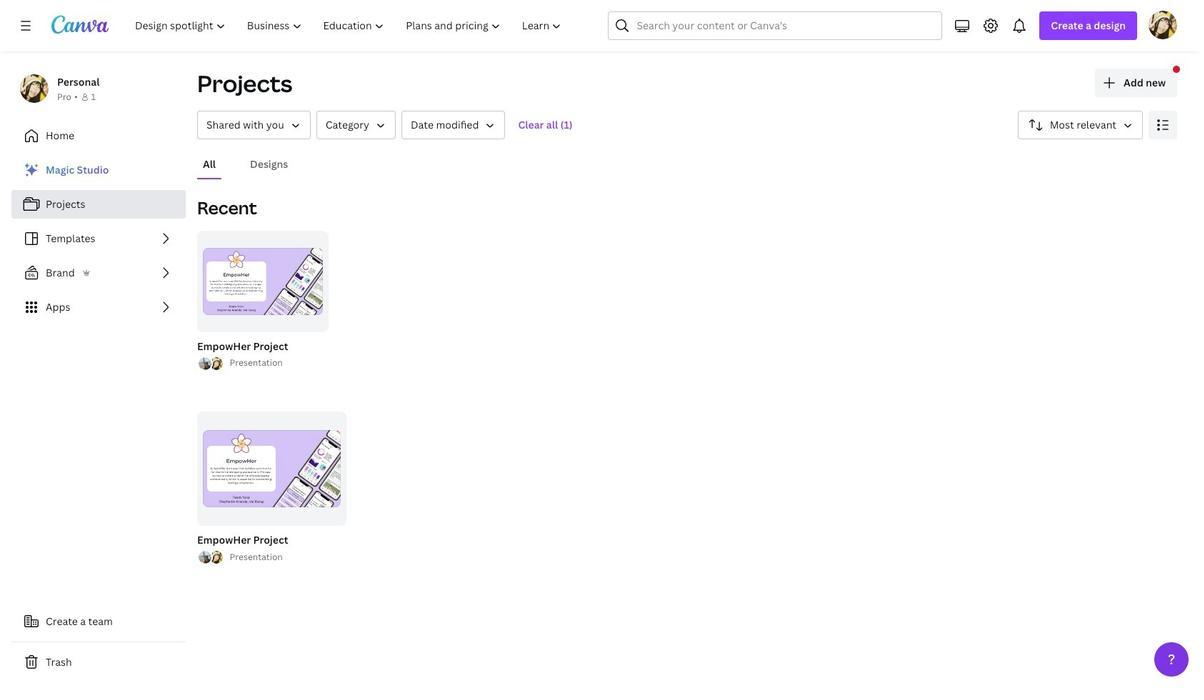 Task type: locate. For each thing, give the bounding box(es) containing it.
top level navigation element
[[126, 11, 574, 40]]

stephanie aranda image
[[1149, 11, 1178, 39]]

Category button
[[316, 111, 396, 139]]

group
[[194, 231, 329, 372], [197, 231, 329, 332], [194, 412, 346, 566], [197, 412, 346, 526]]

None search field
[[608, 11, 943, 40]]

Owner button
[[197, 111, 311, 139]]

list
[[11, 156, 186, 322], [197, 356, 224, 372], [197, 550, 224, 566]]

1 vertical spatial list
[[197, 356, 224, 372]]



Task type: vqa. For each thing, say whether or not it's contained in the screenshot.
Pink button
no



Task type: describe. For each thing, give the bounding box(es) containing it.
Sort by button
[[1018, 111, 1143, 139]]

2 vertical spatial list
[[197, 550, 224, 566]]

Search search field
[[637, 12, 914, 39]]

Date modified button
[[402, 111, 505, 139]]

0 vertical spatial list
[[11, 156, 186, 322]]



